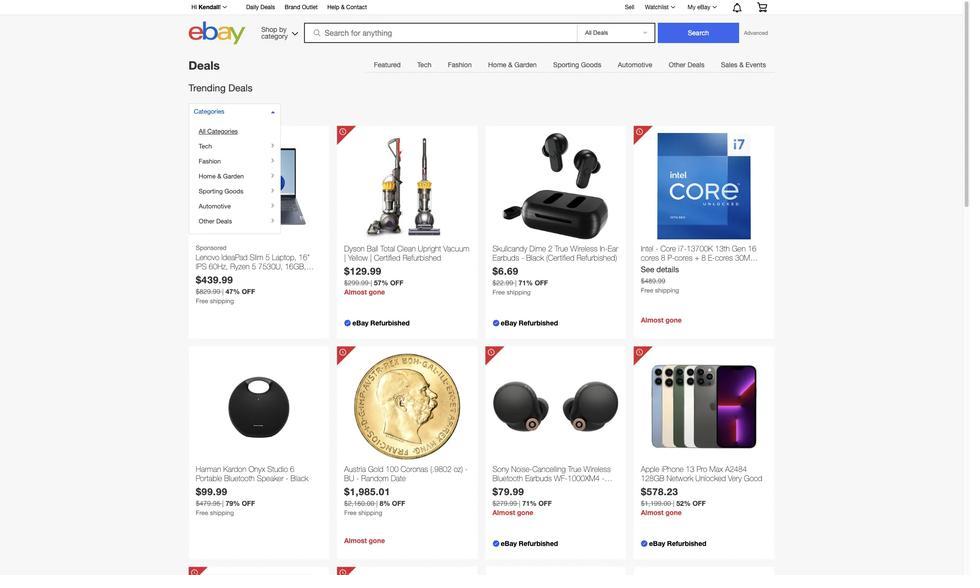 Task type: vqa. For each thing, say whether or not it's contained in the screenshot.


Task type: describe. For each thing, give the bounding box(es) containing it.
| left 57%
[[371, 279, 372, 287]]

$439.99 $829.99 | 47% off free shipping
[[196, 274, 255, 305]]

iphone
[[662, 465, 684, 474]]

almost gone for 100
[[344, 537, 385, 545]]

other for all categories
[[199, 218, 214, 225]]

all categories
[[199, 128, 238, 135]]

& inside account navigation
[[341, 4, 345, 11]]

gone down 8%
[[369, 537, 385, 545]]

kardon
[[223, 465, 246, 474]]

ebay refurbished for $6.69
[[501, 319, 558, 327]]

& for featured's home & garden link
[[508, 61, 513, 69]]

free inside harman kardon onyx studio 6 portable bluetooth speaker - black $99.99 $479.95 | 79% off free shipping
[[196, 510, 208, 517]]

trending deals
[[189, 82, 253, 93]]

refurbished for $6.69
[[519, 319, 558, 327]]

tech link for all categories
[[199, 143, 263, 150]]

free inside $439.99 $829.99 | 47% off free shipping
[[196, 298, 208, 305]]

71% inside $79.99 $279.99 | 71% off almost gone
[[522, 500, 537, 508]]

harman
[[196, 465, 221, 474]]

1000xm4
[[568, 475, 600, 483]]

austria gold 100 coronas (.9802 oz) - bu - random date link
[[344, 465, 470, 486]]

events
[[746, 61, 766, 69]]

deals left sales
[[688, 61, 705, 69]]

skullcandy dime 2 true wireless in-ear earbuds - black  (certified refurbished) $6.69 $22.99 | 71% off free shipping
[[493, 245, 618, 296]]

16
[[748, 245, 757, 253]]

sony noise-cancelling true wireless bluetooth earbuds wf-1000xm4 - black
[[493, 465, 611, 493]]

i7-
[[678, 245, 687, 253]]

2 8 from the left
[[702, 254, 706, 263]]

& for home & garden link related to all categories
[[217, 173, 221, 180]]

daily deals
[[246, 4, 275, 11]]

gone inside the dyson ball total clean upright vacuum | yellow | certified refurbished $129.99 $299.99 | 57% off almost gone
[[369, 288, 385, 296]]

speaker
[[257, 475, 284, 483]]

- inside harman kardon onyx studio 6 portable bluetooth speaker - black $99.99 $479.95 | 79% off free shipping
[[286, 475, 289, 483]]

shipping inside austria gold 100 coronas (.9802 oz) - bu - random date $1,985.01 $2,160.00 | 8% off free shipping
[[358, 510, 382, 517]]

off inside harman kardon onyx studio 6 portable bluetooth speaker - black $99.99 $479.95 | 79% off free shipping
[[242, 500, 255, 508]]

79%
[[226, 500, 240, 508]]

dyson ball total clean upright vacuum | yellow | certified refurbished $129.99 $299.99 | 57% off almost gone
[[344, 245, 469, 296]]

harman kardon onyx studio 6 portable bluetooth speaker - black link
[[196, 465, 322, 486]]

other deals link for featured
[[661, 55, 713, 75]]

off inside skullcandy dime 2 true wireless in-ear earbuds - black  (certified refurbished) $6.69 $22.99 | 71% off free shipping
[[535, 279, 548, 287]]

30m
[[735, 254, 750, 263]]

featured link
[[366, 55, 409, 75]]

sponsored lenovo ideapad slim 5 laptop, 16" ips  60hz, ryzen 5 7530u, 16gb, 512gb
[[196, 245, 310, 281]]

lenovo ideapad slim 5 laptop, 16" ips  60hz, ryzen 5 7530u, 16gb, 512gb link
[[196, 253, 322, 281]]

off inside $79.99 $279.99 | 71% off almost gone
[[539, 500, 552, 508]]

gone inside apple iphone 13 pro max a2484 128gb network unlocked very good $578.23 $1,199.00 | 52% off almost gone
[[666, 509, 682, 517]]

$299.99
[[344, 279, 369, 287]]

47%
[[226, 288, 240, 296]]

free inside skullcandy dime 2 true wireless in-ear earbuds - black  (certified refurbished) $6.69 $22.99 | 71% off free shipping
[[493, 289, 505, 296]]

by
[[279, 25, 287, 33]]

see details link
[[641, 265, 679, 274]]

true for cancelling
[[568, 465, 581, 474]]

shop
[[261, 25, 277, 33]]

(certified
[[546, 254, 575, 263]]

your shopping cart image
[[757, 2, 768, 12]]

refurbished for $578.23
[[667, 540, 707, 548]]

ebay refurbished for $578.23
[[649, 540, 707, 548]]

tab list containing featured
[[366, 55, 774, 75]]

help & contact
[[327, 4, 367, 11]]

onyx
[[249, 465, 265, 474]]

| inside $439.99 $829.99 | 47% off free shipping
[[222, 288, 224, 296]]

$79.99 $279.99 | 71% off almost gone
[[493, 486, 552, 517]]

$1,199.00
[[641, 500, 671, 508]]

ebay for $6.69
[[501, 319, 517, 327]]

7530u,
[[258, 263, 283, 271]]

deals up 'trending'
[[189, 59, 220, 72]]

$1,985.01
[[344, 486, 390, 498]]

austria gold 100 coronas (.9802 oz) - bu - random date $1,985.01 $2,160.00 | 8% off free shipping
[[344, 465, 468, 517]]

2
[[548, 245, 553, 253]]

watchlist link
[[640, 1, 680, 13]]

(.9802
[[430, 465, 452, 474]]

1 8 from the left
[[661, 254, 665, 263]]

gold
[[368, 465, 384, 474]]

$2,160.00
[[344, 500, 374, 508]]

shipping inside harman kardon onyx studio 6 portable bluetooth speaker - black $99.99 $479.95 | 79% off free shipping
[[210, 510, 234, 517]]

shipping inside skullcandy dime 2 true wireless in-ear earbuds - black  (certified refurbished) $6.69 $22.99 | 71% off free shipping
[[507, 289, 531, 296]]

good
[[744, 475, 762, 483]]

off inside the dyson ball total clean upright vacuum | yellow | certified refurbished $129.99 $299.99 | 57% off almost gone
[[390, 279, 404, 287]]

other deals for all categories
[[199, 218, 232, 225]]

almost down $489.99
[[641, 316, 664, 324]]

fashion link for all categories
[[199, 158, 263, 165]]

gen
[[732, 245, 746, 253]]

random
[[361, 475, 389, 483]]

| inside $79.99 $279.99 | 71% off almost gone
[[519, 500, 521, 508]]

ebay for $79.99
[[501, 540, 517, 548]]

brand outlet
[[285, 4, 318, 11]]

categories button
[[189, 104, 280, 120]]

| down "ball"
[[370, 254, 372, 263]]

almost gone for $489.99
[[641, 316, 682, 324]]

sales & events
[[721, 61, 766, 69]]

intel - core i7-13700k 13th gen 16 cores 8 p-cores + 8 e-cores 30m cache, 3.4...
[[641, 245, 757, 272]]

see details $489.99 free shipping
[[641, 265, 679, 294]]

1 cores from the left
[[641, 254, 659, 263]]

sponsored
[[196, 245, 227, 252]]

kendall
[[199, 3, 219, 11]]

sporting goods for featured
[[553, 61, 601, 69]]

512gb
[[196, 272, 219, 281]]

almost inside apple iphone 13 pro max a2484 128gb network unlocked very good $578.23 $1,199.00 | 52% off almost gone
[[641, 509, 664, 517]]

hi
[[191, 4, 197, 11]]

home & garden for featured
[[488, 61, 537, 69]]

laptop,
[[272, 253, 297, 262]]

trending
[[189, 82, 226, 93]]

black for (certified
[[526, 254, 544, 263]]

in-
[[600, 245, 608, 253]]

13
[[686, 465, 695, 474]]

apple
[[641, 465, 660, 474]]

shipping inside see details $489.99 free shipping
[[655, 287, 679, 294]]

refurbished for $79.99
[[519, 540, 558, 548]]

earbuds inside sony noise-cancelling true wireless bluetooth earbuds wf-1000xm4 - black
[[525, 475, 552, 483]]

featured
[[374, 61, 401, 69]]

13700k
[[687, 245, 713, 253]]

sporting goods for all categories
[[199, 188, 243, 195]]

16"
[[299, 253, 310, 262]]

category
[[261, 32, 288, 40]]

ryzen
[[230, 263, 250, 271]]

upright
[[418, 245, 441, 253]]

shop by category button
[[257, 22, 301, 42]]

$79.99
[[493, 486, 524, 498]]

$578.23
[[641, 486, 678, 498]]

$129.99
[[344, 265, 382, 277]]

date
[[391, 475, 406, 483]]

wf-
[[554, 475, 568, 483]]

| left yellow
[[344, 254, 346, 263]]

core
[[661, 245, 676, 253]]

ebay for $578.23
[[649, 540, 665, 548]]

studio
[[267, 465, 288, 474]]

gone inside $79.99 $279.99 | 71% off almost gone
[[517, 509, 533, 517]]

0 vertical spatial 5
[[266, 253, 270, 262]]

help & contact link
[[327, 2, 367, 13]]

automotive link for featured
[[610, 55, 661, 75]]

bluetooth inside sony noise-cancelling true wireless bluetooth earbuds wf-1000xm4 - black
[[493, 475, 523, 483]]

dime
[[530, 245, 546, 253]]

a2484
[[725, 465, 747, 474]]

8%
[[380, 500, 390, 508]]

57%
[[374, 279, 388, 287]]

garden for all categories
[[223, 173, 244, 180]]

$489.99
[[641, 278, 666, 285]]

free inside see details $489.99 free shipping
[[641, 287, 653, 294]]

sony noise-cancelling true wireless bluetooth earbuds wf-1000xm4 - black link
[[493, 465, 619, 493]]

noise-
[[511, 465, 532, 474]]

home & garden for all categories
[[199, 173, 244, 180]]

contact
[[346, 4, 367, 11]]



Task type: locate. For each thing, give the bounding box(es) containing it.
1 horizontal spatial tech
[[417, 61, 431, 69]]

all categories link
[[199, 128, 263, 135]]

fashion inside menu bar
[[448, 61, 472, 69]]

71% inside skullcandy dime 2 true wireless in-ear earbuds - black  (certified refurbished) $6.69 $22.99 | 71% off free shipping
[[519, 279, 533, 287]]

ebay refurbished down 57%
[[352, 319, 410, 327]]

| right $22.99
[[515, 279, 517, 287]]

fashion down all
[[199, 158, 221, 165]]

2 vertical spatial black
[[493, 484, 510, 493]]

home & garden
[[488, 61, 537, 69], [199, 173, 244, 180]]

1 vertical spatial categories
[[207, 128, 238, 135]]

off right 79%
[[242, 500, 255, 508]]

- right intel
[[656, 245, 658, 253]]

gone down '52%'
[[666, 509, 682, 517]]

0 vertical spatial home
[[488, 61, 506, 69]]

home down all
[[199, 173, 216, 180]]

fashion
[[448, 61, 472, 69], [199, 158, 221, 165]]

refurbished)
[[577, 254, 617, 263]]

automotive link for all categories
[[199, 203, 263, 210]]

0 vertical spatial sporting goods link
[[545, 55, 610, 75]]

wireless for sony noise-cancelling true wireless bluetooth earbuds wf-1000xm4 - black
[[584, 465, 611, 474]]

other deals up "sponsored"
[[199, 218, 232, 225]]

garden inside menu
[[223, 173, 244, 180]]

bluetooth down kardon
[[224, 475, 255, 483]]

0 horizontal spatial fashion link
[[199, 158, 263, 165]]

network
[[667, 475, 693, 483]]

advanced
[[744, 30, 768, 36]]

account navigation
[[186, 0, 774, 15]]

details
[[657, 265, 679, 274]]

sell link
[[621, 4, 639, 10]]

1 vertical spatial true
[[568, 465, 581, 474]]

sales & events link
[[713, 55, 774, 75]]

| left '47%'
[[222, 288, 224, 296]]

off down (certified
[[535, 279, 548, 287]]

1 horizontal spatial 5
[[266, 253, 270, 262]]

bluetooth inside harman kardon onyx studio 6 portable bluetooth speaker - black $99.99 $479.95 | 79% off free shipping
[[224, 475, 255, 483]]

brand
[[285, 4, 300, 11]]

wireless up the 1000xm4
[[584, 465, 611, 474]]

free down $829.99
[[196, 298, 208, 305]]

refurbished for $129.99
[[370, 319, 410, 327]]

1 vertical spatial earbuds
[[525, 475, 552, 483]]

1 vertical spatial fashion
[[199, 158, 221, 165]]

0 horizontal spatial almost gone
[[344, 537, 385, 545]]

0 vertical spatial sporting
[[553, 61, 579, 69]]

1 vertical spatial 71%
[[522, 500, 537, 508]]

1 vertical spatial almost gone
[[344, 537, 385, 545]]

1 vertical spatial other deals
[[199, 218, 232, 225]]

fashion link
[[440, 55, 480, 75], [199, 158, 263, 165]]

sporting for featured
[[553, 61, 579, 69]]

| left 79%
[[222, 500, 224, 508]]

tech link down all categories link
[[199, 143, 263, 150]]

0 horizontal spatial bluetooth
[[224, 475, 255, 483]]

ebay down $279.99
[[501, 540, 517, 548]]

skullcandy dime 2 true wireless in-ear earbuds - black  (certified refurbished) link
[[493, 245, 619, 265]]

2 cores from the left
[[675, 254, 693, 263]]

0 vertical spatial goods
[[581, 61, 601, 69]]

off inside austria gold 100 coronas (.9802 oz) - bu - random date $1,985.01 $2,160.00 | 8% off free shipping
[[392, 500, 405, 508]]

yellow
[[348, 254, 368, 263]]

deals
[[260, 4, 275, 11], [189, 59, 220, 72], [688, 61, 705, 69], [228, 82, 253, 93], [216, 218, 232, 225]]

shop by category banner
[[186, 0, 774, 47]]

0 vertical spatial tech link
[[409, 55, 440, 75]]

almost down $1,199.00
[[641, 509, 664, 517]]

sporting for all categories
[[199, 188, 223, 195]]

very
[[728, 475, 742, 483]]

gone down $79.99
[[517, 509, 533, 517]]

1 horizontal spatial sporting
[[553, 61, 579, 69]]

home & garden link for all categories
[[199, 173, 263, 180]]

tech
[[417, 61, 431, 69], [199, 143, 212, 150]]

deals inside account navigation
[[260, 4, 275, 11]]

& inside menu
[[217, 173, 221, 180]]

menu bar containing featured
[[366, 55, 774, 75]]

garden for featured
[[515, 61, 537, 69]]

off right 8%
[[392, 500, 405, 508]]

1 vertical spatial home & garden link
[[199, 173, 263, 180]]

0 horizontal spatial 8
[[661, 254, 665, 263]]

ebay down $299.99
[[352, 319, 369, 327]]

1 horizontal spatial other
[[669, 61, 686, 69]]

ebay inside account navigation
[[697, 4, 711, 11]]

black inside sony noise-cancelling true wireless bluetooth earbuds wf-1000xm4 - black
[[493, 484, 510, 493]]

1 vertical spatial goods
[[225, 188, 243, 195]]

home & garden link for featured
[[480, 55, 545, 75]]

0 horizontal spatial fashion
[[199, 158, 221, 165]]

oz)
[[454, 465, 463, 474]]

off right '47%'
[[242, 288, 255, 296]]

home for featured
[[488, 61, 506, 69]]

1 bluetooth from the left
[[224, 475, 255, 483]]

deals right daily
[[260, 4, 275, 11]]

0 horizontal spatial black
[[291, 475, 308, 483]]

true for 2
[[555, 245, 568, 253]]

automotive
[[618, 61, 652, 69], [199, 203, 231, 210]]

wireless inside sony noise-cancelling true wireless bluetooth earbuds wf-1000xm4 - black
[[584, 465, 611, 474]]

0 horizontal spatial sporting goods link
[[199, 188, 263, 195]]

1 vertical spatial home & garden
[[199, 173, 244, 180]]

1 vertical spatial sporting
[[199, 188, 223, 195]]

0 horizontal spatial 5
[[252, 263, 256, 271]]

fashion link down search for anything text box
[[440, 55, 480, 75]]

my
[[688, 4, 696, 11]]

| inside austria gold 100 coronas (.9802 oz) - bu - random date $1,985.01 $2,160.00 | 8% off free shipping
[[376, 500, 378, 508]]

100
[[386, 465, 399, 474]]

16gb,
[[285, 263, 306, 271]]

almost down $2,160.00
[[344, 537, 367, 545]]

0 vertical spatial fashion
[[448, 61, 472, 69]]

0 vertical spatial other deals link
[[661, 55, 713, 75]]

shipping down 79%
[[210, 510, 234, 517]]

intel - core i7-13700k 13th gen 16 cores 8 p-cores + 8 e-cores 30m cache, 3.4... link
[[641, 245, 767, 272]]

menu containing all categories
[[189, 119, 280, 234]]

13th
[[715, 245, 730, 253]]

almost inside the dyson ball total clean upright vacuum | yellow | certified refurbished $129.99 $299.99 | 57% off almost gone
[[344, 288, 367, 296]]

garden inside home & garden link
[[515, 61, 537, 69]]

daily
[[246, 4, 259, 11]]

1 horizontal spatial automotive
[[618, 61, 652, 69]]

ebay down $22.99
[[501, 319, 517, 327]]

0 horizontal spatial earbuds
[[493, 254, 519, 263]]

daily deals link
[[246, 2, 275, 13]]

wireless inside skullcandy dime 2 true wireless in-ear earbuds - black  (certified refurbished) $6.69 $22.99 | 71% off free shipping
[[570, 245, 598, 253]]

0 vertical spatial home & garden link
[[480, 55, 545, 75]]

black down 6
[[291, 475, 308, 483]]

apple iphone 13 pro max a2484 128gb network unlocked very good $578.23 $1,199.00 | 52% off almost gone
[[641, 465, 762, 517]]

1 vertical spatial sporting goods link
[[199, 188, 263, 195]]

deals link
[[189, 59, 220, 72]]

true up (certified
[[555, 245, 568, 253]]

p-
[[668, 254, 675, 263]]

shipping down $489.99
[[655, 287, 679, 294]]

1 vertical spatial tech
[[199, 143, 212, 150]]

advanced link
[[739, 23, 773, 43]]

bluetooth down sony
[[493, 475, 523, 483]]

wireless for skullcandy dime 2 true wireless in-ear earbuds - black  (certified refurbished) $6.69 $22.99 | 71% off free shipping
[[570, 245, 598, 253]]

ebay refurbished down $22.99
[[501, 319, 558, 327]]

cores
[[641, 254, 659, 263], [675, 254, 693, 263], [715, 254, 733, 263]]

almost gone down $489.99
[[641, 316, 682, 324]]

71% right $22.99
[[519, 279, 533, 287]]

1 horizontal spatial other deals link
[[661, 55, 713, 75]]

automotive for featured
[[618, 61, 652, 69]]

shipping down $22.99
[[507, 289, 531, 296]]

5
[[266, 253, 270, 262], [252, 263, 256, 271]]

total
[[380, 245, 395, 253]]

128gb
[[641, 475, 665, 483]]

sporting goods link inside menu
[[199, 188, 263, 195]]

goods
[[581, 61, 601, 69], [225, 188, 243, 195]]

categories up all
[[194, 108, 224, 115]]

black inside harman kardon onyx studio 6 portable bluetooth speaker - black $99.99 $479.95 | 79% off free shipping
[[291, 475, 308, 483]]

1 horizontal spatial other deals
[[669, 61, 705, 69]]

off right 57%
[[390, 279, 404, 287]]

0 horizontal spatial other deals link
[[199, 218, 263, 225]]

1 horizontal spatial black
[[493, 484, 510, 493]]

black down dime
[[526, 254, 544, 263]]

0 vertical spatial other deals
[[669, 61, 705, 69]]

tech link down search for anything text box
[[409, 55, 440, 75]]

watchlist
[[645, 4, 669, 11]]

certified
[[374, 254, 401, 263]]

wireless up refurbished)
[[570, 245, 598, 253]]

1 horizontal spatial garden
[[515, 61, 537, 69]]

0 horizontal spatial automotive
[[199, 203, 231, 210]]

0 vertical spatial 71%
[[519, 279, 533, 287]]

almost gone
[[641, 316, 682, 324], [344, 537, 385, 545]]

almost down $279.99
[[493, 509, 515, 517]]

cores down intel
[[641, 254, 659, 263]]

help
[[327, 4, 339, 11]]

0 horizontal spatial sporting goods
[[199, 188, 243, 195]]

0 horizontal spatial home
[[199, 173, 216, 180]]

0 horizontal spatial other deals
[[199, 218, 232, 225]]

black inside skullcandy dime 2 true wireless in-ear earbuds - black  (certified refurbished) $6.69 $22.99 | 71% off free shipping
[[526, 254, 544, 263]]

true up the 1000xm4
[[568, 465, 581, 474]]

ebay refurbished down $79.99 $279.99 | 71% off almost gone
[[501, 540, 558, 548]]

earbuds inside skullcandy dime 2 true wireless in-ear earbuds - black  (certified refurbished) $6.69 $22.99 | 71% off free shipping
[[493, 254, 519, 263]]

true inside sony noise-cancelling true wireless bluetooth earbuds wf-1000xm4 - black
[[568, 465, 581, 474]]

0 horizontal spatial sporting
[[199, 188, 223, 195]]

1 horizontal spatial automotive link
[[610, 55, 661, 75]]

other deals link
[[661, 55, 713, 75], [199, 218, 263, 225]]

automotive for all categories
[[199, 203, 231, 210]]

Search for anything text field
[[305, 24, 575, 42]]

0 vertical spatial automotive link
[[610, 55, 661, 75]]

1 horizontal spatial sporting goods link
[[545, 55, 610, 75]]

shipping down '47%'
[[210, 298, 234, 305]]

8 left p-
[[661, 254, 665, 263]]

vacuum
[[443, 245, 469, 253]]

None submit
[[658, 23, 739, 43]]

2 horizontal spatial cores
[[715, 254, 733, 263]]

0 vertical spatial true
[[555, 245, 568, 253]]

0 vertical spatial garden
[[515, 61, 537, 69]]

tech down search for anything text box
[[417, 61, 431, 69]]

0 vertical spatial automotive
[[618, 61, 652, 69]]

!
[[219, 4, 221, 11]]

1 vertical spatial wireless
[[584, 465, 611, 474]]

$99.99
[[196, 486, 227, 498]]

2 horizontal spatial black
[[526, 254, 544, 263]]

1 horizontal spatial sporting goods
[[553, 61, 601, 69]]

home & garden link
[[480, 55, 545, 75], [199, 173, 263, 180]]

cores down the i7-
[[675, 254, 693, 263]]

2 bluetooth from the left
[[493, 475, 523, 483]]

goods for featured
[[581, 61, 601, 69]]

- inside skullcandy dime 2 true wireless in-ear earbuds - black  (certified refurbished) $6.69 $22.99 | 71% off free shipping
[[522, 254, 524, 263]]

ebay down $1,199.00
[[649, 540, 665, 548]]

1 vertical spatial other
[[199, 218, 214, 225]]

fashion link down all categories link
[[199, 158, 263, 165]]

1 horizontal spatial 8
[[702, 254, 706, 263]]

0 horizontal spatial tech link
[[199, 143, 263, 150]]

1 vertical spatial home
[[199, 173, 216, 180]]

earbuds down cancelling
[[525, 475, 552, 483]]

| inside skullcandy dime 2 true wireless in-ear earbuds - black  (certified refurbished) $6.69 $22.99 | 71% off free shipping
[[515, 279, 517, 287]]

$6.69
[[493, 265, 519, 277]]

1 horizontal spatial home
[[488, 61, 506, 69]]

free down $2,160.00
[[344, 510, 357, 517]]

- right the 1000xm4
[[602, 475, 605, 483]]

other deals for featured
[[669, 61, 705, 69]]

- inside sony noise-cancelling true wireless bluetooth earbuds wf-1000xm4 - black
[[602, 475, 605, 483]]

1 horizontal spatial home & garden link
[[480, 55, 545, 75]]

3.4...
[[667, 263, 684, 272]]

black for $99.99
[[291, 475, 308, 483]]

home down shop by category banner
[[488, 61, 506, 69]]

cores down '13th'
[[715, 254, 733, 263]]

fashion down search for anything text box
[[448, 61, 472, 69]]

sporting goods link for all categories
[[199, 188, 263, 195]]

almost gone down $2,160.00
[[344, 537, 385, 545]]

sporting goods link for featured
[[545, 55, 610, 75]]

free down the $479.95
[[196, 510, 208, 517]]

1 horizontal spatial tech link
[[409, 55, 440, 75]]

slim
[[250, 253, 263, 262]]

clean
[[397, 245, 416, 253]]

dyson
[[344, 245, 365, 253]]

ebay refurbished for $129.99
[[352, 319, 410, 327]]

0 horizontal spatial other
[[199, 218, 214, 225]]

0 horizontal spatial home & garden
[[199, 173, 244, 180]]

sporting goods inside menu bar
[[553, 61, 601, 69]]

all
[[199, 128, 206, 135]]

| right $279.99
[[519, 500, 521, 508]]

+
[[695, 254, 700, 263]]

apple iphone 13 pro max a2484 128gb network unlocked very good link
[[641, 465, 767, 486]]

fashion link for featured
[[440, 55, 480, 75]]

1 vertical spatial automotive
[[199, 203, 231, 210]]

0 vertical spatial earbuds
[[493, 254, 519, 263]]

deals up the categories popup button
[[228, 82, 253, 93]]

ebay for $129.99
[[352, 319, 369, 327]]

other deals link for all categories
[[199, 218, 263, 225]]

bluetooth
[[224, 475, 255, 483], [493, 475, 523, 483]]

5 down slim
[[252, 263, 256, 271]]

1 horizontal spatial fashion
[[448, 61, 472, 69]]

ear
[[608, 245, 618, 253]]

1 horizontal spatial bluetooth
[[493, 475, 523, 483]]

- down studio
[[286, 475, 289, 483]]

1 horizontal spatial fashion link
[[440, 55, 480, 75]]

other deals link up "sponsored"
[[199, 218, 263, 225]]

home & garden inside menu
[[199, 173, 244, 180]]

fashion for all categories
[[199, 158, 221, 165]]

off right '52%'
[[693, 500, 706, 508]]

- right the 'bu'
[[356, 475, 359, 483]]

0 vertical spatial home & garden
[[488, 61, 537, 69]]

71% down $79.99
[[522, 500, 537, 508]]

$439.99
[[196, 274, 233, 286]]

0 horizontal spatial tech
[[199, 143, 212, 150]]

refurbished inside the dyson ball total clean upright vacuum | yellow | certified refurbished $129.99 $299.99 | 57% off almost gone
[[403, 254, 441, 263]]

1 vertical spatial automotive link
[[199, 203, 263, 210]]

| inside apple iphone 13 pro max a2484 128gb network unlocked very good $578.23 $1,199.00 | 52% off almost gone
[[673, 500, 675, 508]]

- inside intel - core i7-13700k 13th gen 16 cores 8 p-cores + 8 e-cores 30m cache, 3.4...
[[656, 245, 658, 253]]

home & garden inside home & garden link
[[488, 61, 537, 69]]

0 horizontal spatial automotive link
[[199, 203, 263, 210]]

off inside $439.99 $829.99 | 47% off free shipping
[[242, 288, 255, 296]]

tech link for featured
[[409, 55, 440, 75]]

other deals link left sales
[[661, 55, 713, 75]]

ebay right my
[[697, 4, 711, 11]]

almost inside $79.99 $279.99 | 71% off almost gone
[[493, 509, 515, 517]]

free
[[641, 287, 653, 294], [493, 289, 505, 296], [196, 298, 208, 305], [196, 510, 208, 517], [344, 510, 357, 517]]

off
[[390, 279, 404, 287], [535, 279, 548, 287], [242, 288, 255, 296], [242, 500, 255, 508], [392, 500, 405, 508], [539, 500, 552, 508], [693, 500, 706, 508]]

0 vertical spatial black
[[526, 254, 544, 263]]

1 vertical spatial garden
[[223, 173, 244, 180]]

tech down all
[[199, 143, 212, 150]]

0 vertical spatial categories
[[194, 108, 224, 115]]

e-
[[708, 254, 715, 263]]

|
[[344, 254, 346, 263], [370, 254, 372, 263], [371, 279, 372, 287], [515, 279, 517, 287], [222, 288, 224, 296], [222, 500, 224, 508], [376, 500, 378, 508], [519, 500, 521, 508], [673, 500, 675, 508]]

52%
[[676, 500, 691, 508]]

none submit inside shop by category banner
[[658, 23, 739, 43]]

other for featured
[[669, 61, 686, 69]]

ebay refurbished for $79.99
[[501, 540, 558, 548]]

0 vertical spatial fashion link
[[440, 55, 480, 75]]

free inside austria gold 100 coronas (.9802 oz) - bu - random date $1,985.01 $2,160.00 | 8% off free shipping
[[344, 510, 357, 517]]

1 vertical spatial other deals link
[[199, 218, 263, 225]]

goods for all categories
[[225, 188, 243, 195]]

0 vertical spatial wireless
[[570, 245, 598, 253]]

tech for featured
[[417, 61, 431, 69]]

1 horizontal spatial home & garden
[[488, 61, 537, 69]]

1 horizontal spatial almost gone
[[641, 316, 682, 324]]

free down $489.99
[[641, 287, 653, 294]]

sales
[[721, 61, 738, 69]]

tab list
[[366, 55, 774, 75]]

shipping down $2,160.00
[[358, 510, 382, 517]]

0 vertical spatial almost gone
[[641, 316, 682, 324]]

- right oz)
[[465, 465, 468, 474]]

austria
[[344, 465, 366, 474]]

off down sony noise-cancelling true wireless bluetooth earbuds wf-1000xm4 - black
[[539, 500, 552, 508]]

1 vertical spatial black
[[291, 475, 308, 483]]

| left 8%
[[376, 500, 378, 508]]

home for all categories
[[199, 173, 216, 180]]

1 vertical spatial 5
[[252, 263, 256, 271]]

1 vertical spatial tech link
[[199, 143, 263, 150]]

other deals
[[669, 61, 705, 69], [199, 218, 232, 225]]

1 horizontal spatial goods
[[581, 61, 601, 69]]

- down skullcandy
[[522, 254, 524, 263]]

almost down $299.99
[[344, 288, 367, 296]]

shop by category
[[261, 25, 288, 40]]

1 vertical spatial fashion link
[[199, 158, 263, 165]]

categories right all
[[207, 128, 238, 135]]

off inside apple iphone 13 pro max a2484 128gb network unlocked very good $578.23 $1,199.00 | 52% off almost gone
[[693, 500, 706, 508]]

automotive link inside menu bar
[[610, 55, 661, 75]]

ball
[[367, 245, 378, 253]]

true inside skullcandy dime 2 true wireless in-ear earbuds - black  (certified refurbished) $6.69 $22.99 | 71% off free shipping
[[555, 245, 568, 253]]

0 horizontal spatial home & garden link
[[199, 173, 263, 180]]

5 up 7530u,
[[266, 253, 270, 262]]

sporting goods link
[[545, 55, 610, 75], [199, 188, 263, 195]]

0 horizontal spatial garden
[[223, 173, 244, 180]]

menu bar
[[366, 55, 774, 75]]

categories inside popup button
[[194, 108, 224, 115]]

sell
[[625, 4, 634, 10]]

ideapad
[[222, 253, 248, 262]]

gone down see details $489.99 free shipping
[[666, 316, 682, 324]]

1 horizontal spatial cores
[[675, 254, 693, 263]]

0 horizontal spatial goods
[[225, 188, 243, 195]]

& for 'sales & events' link on the right of page
[[740, 61, 744, 69]]

ips
[[196, 263, 207, 271]]

1 horizontal spatial earbuds
[[525, 475, 552, 483]]

gone down 57%
[[369, 288, 385, 296]]

tech for all categories
[[199, 143, 212, 150]]

60hz,
[[209, 263, 228, 271]]

0 vertical spatial other
[[669, 61, 686, 69]]

8 right +
[[702, 254, 706, 263]]

1 vertical spatial sporting goods
[[199, 188, 243, 195]]

black up $279.99
[[493, 484, 510, 493]]

ebay refurbished down '52%'
[[649, 540, 707, 548]]

| inside harman kardon onyx studio 6 portable bluetooth speaker - black $99.99 $479.95 | 79% off free shipping
[[222, 500, 224, 508]]

other deals left sales
[[669, 61, 705, 69]]

menu
[[189, 119, 280, 234]]

deals up "sponsored"
[[216, 218, 232, 225]]

3 cores from the left
[[715, 254, 733, 263]]

shipping inside $439.99 $829.99 | 47% off free shipping
[[210, 298, 234, 305]]

| left '52%'
[[673, 500, 675, 508]]

0 vertical spatial sporting goods
[[553, 61, 601, 69]]

earbuds down skullcandy
[[493, 254, 519, 263]]

free down $22.99
[[493, 289, 505, 296]]

fashion inside menu
[[199, 158, 221, 165]]

outlet
[[302, 4, 318, 11]]

0 vertical spatial tech
[[417, 61, 431, 69]]

sporting goods
[[553, 61, 601, 69], [199, 188, 243, 195]]

fashion for featured
[[448, 61, 472, 69]]

sporting goods inside menu
[[199, 188, 243, 195]]



